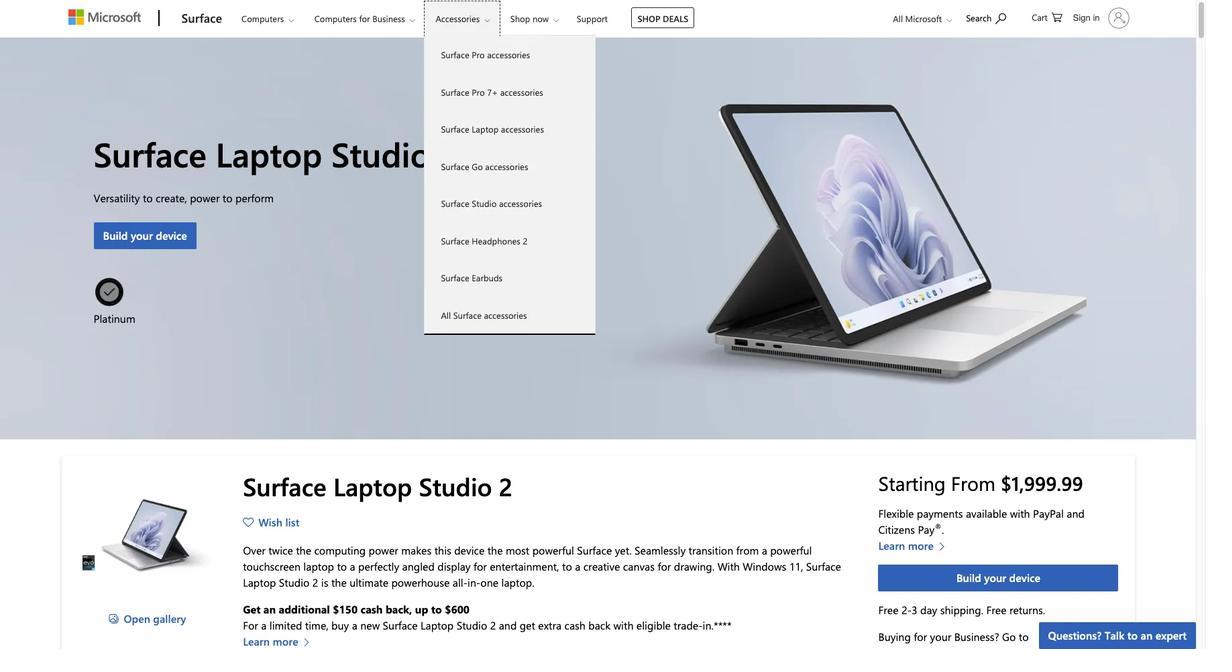 Task type: locate. For each thing, give the bounding box(es) containing it.
1 horizontal spatial go
[[1002, 630, 1016, 644]]

surface left 7+
[[441, 86, 469, 98]]

build your device down create,
[[103, 229, 187, 243]]

$1,999.99
[[1001, 471, 1083, 496]]

citizens
[[878, 523, 915, 537]]

computers button
[[230, 1, 305, 37]]

0 horizontal spatial learn more link
[[243, 635, 316, 650]]

2 horizontal spatial device
[[1009, 571, 1040, 585]]

0 horizontal spatial your
[[131, 229, 153, 243]]

accessories down surface go accessories link
[[499, 198, 542, 209]]

with
[[1010, 507, 1030, 521], [613, 619, 634, 633]]

all
[[893, 13, 903, 24], [441, 310, 451, 321]]

learn down "for"
[[243, 635, 270, 650]]

0 horizontal spatial with
[[613, 619, 634, 633]]

2 left "is"
[[312, 576, 318, 591]]

® . learn more
[[878, 522, 944, 553]]

1 horizontal spatial powerful
[[770, 544, 812, 558]]

0 vertical spatial and
[[1067, 507, 1085, 521]]

most
[[506, 544, 529, 558]]

talk
[[1105, 629, 1124, 643]]

2 left get
[[490, 619, 496, 633]]

accessories down surface earbuds link
[[484, 310, 527, 321]]

cash left back
[[564, 619, 586, 633]]

surface down surface earbuds
[[453, 310, 482, 321]]

pro for accessories
[[472, 49, 485, 60]]

computers right surface link
[[242, 13, 284, 24]]

power inside over twice the computing power makes this device the most powerful surface yet. seamlessly transition from a powerful touchscreen laptop to a perfectly angled display for entertainment, to a creative canvas for drawing. with windows 11, surface laptop studio 2 is the ultimate powerhouse all-in-one laptop.
[[369, 544, 398, 558]]

learn more link down pay
[[878, 538, 952, 555]]

surface left computers dropdown button
[[181, 10, 222, 26]]

back to top
[[1122, 600, 1182, 614]]

0 vertical spatial pro
[[472, 49, 485, 60]]

1 horizontal spatial computers
[[314, 13, 357, 24]]

an inside the get an additional $150 cash back, up to $600 for a limited time, buy a new surface laptop studio 2 and get extra cash back with eligible trade-in.**** learn more
[[263, 603, 276, 617]]

shop deals
[[638, 13, 688, 24]]

0 vertical spatial device
[[156, 229, 187, 243]]

accessories button
[[424, 1, 501, 37]]

laptop
[[472, 123, 499, 135], [216, 131, 322, 176], [333, 470, 412, 503], [243, 576, 276, 591], [421, 619, 454, 633]]

0 horizontal spatial free
[[878, 604, 899, 618]]

to inside dropdown button
[[1127, 629, 1138, 643]]

®
[[935, 522, 942, 532]]

the right "is"
[[331, 576, 347, 591]]

free left 2- at right
[[878, 604, 899, 618]]

surface up create,
[[94, 131, 206, 176]]

0 vertical spatial an
[[263, 603, 276, 617]]

free left 'returns.'
[[986, 604, 1007, 618]]

accessories for surface pro accessories
[[487, 49, 530, 60]]

0 vertical spatial go
[[472, 161, 483, 172]]

surface pro 7+ accessories link
[[425, 73, 595, 111]]

1 horizontal spatial learn
[[878, 539, 905, 553]]

$150
[[333, 603, 358, 617]]

1 horizontal spatial with
[[1010, 507, 1030, 521]]

to right up
[[431, 603, 442, 617]]

shop
[[510, 13, 530, 24]]

surface laptop accessories link
[[425, 111, 595, 148]]

1 vertical spatial power
[[369, 544, 398, 558]]

sign in
[[1073, 13, 1100, 23]]

to down computing
[[337, 560, 347, 574]]

and right the paypal on the bottom right of the page
[[1067, 507, 1085, 521]]

1 vertical spatial your
[[984, 571, 1006, 585]]

1 powerful from the left
[[532, 544, 574, 558]]

questions? talk to an expert button
[[1039, 623, 1196, 650]]

a right the buy at the left
[[352, 619, 357, 633]]

accessories for surface go accessories
[[485, 161, 528, 172]]

entertainment,
[[490, 560, 559, 574]]

one
[[481, 576, 498, 591]]

0 horizontal spatial power
[[190, 191, 220, 205]]

your up the free 2-3 day shipping. free returns.
[[984, 571, 1006, 585]]

device down create,
[[156, 229, 187, 243]]

device for surface laptop studio 2
[[156, 229, 187, 243]]

2 right headphones
[[523, 235, 527, 247]]

learn more link
[[878, 538, 952, 555], [243, 635, 316, 650]]

build your device for surface laptop studio 2
[[103, 229, 187, 243]]

device
[[156, 229, 187, 243], [454, 544, 484, 558], [1009, 571, 1040, 585]]

pro
[[472, 49, 485, 60], [472, 86, 485, 98]]

computers
[[242, 13, 284, 24], [314, 13, 357, 24]]

surface laptop studio 2
[[94, 131, 458, 176], [243, 470, 513, 503]]

1 horizontal spatial device
[[454, 544, 484, 558]]

trade-
[[674, 619, 703, 633]]

microsoft
[[905, 13, 942, 24]]

shop now
[[510, 13, 549, 24]]

more
[[908, 539, 934, 553], [273, 635, 298, 650]]

an left expert
[[1141, 629, 1153, 643]]

0 horizontal spatial computers
[[242, 13, 284, 24]]

learn down citizens
[[878, 539, 905, 553]]

1 computers from the left
[[242, 13, 284, 24]]

with inside the get an additional $150 cash back, up to $600 for a limited time, buy a new surface laptop studio 2 and get extra cash back with eligible trade-in.**** learn more
[[613, 619, 634, 633]]

0 vertical spatial more
[[908, 539, 934, 553]]

0 vertical spatial build
[[103, 229, 128, 243]]

surface laptop accessories
[[441, 123, 544, 135]]

0 vertical spatial surface laptop studio 2
[[94, 131, 458, 176]]

1 vertical spatial device
[[454, 544, 484, 558]]

0 vertical spatial cash
[[361, 603, 383, 617]]

2 vertical spatial your
[[930, 630, 951, 644]]

your for surface laptop studio 2
[[131, 229, 153, 243]]

all microsoft
[[893, 13, 942, 24]]

wish list button
[[243, 515, 304, 532]]

for left business
[[359, 13, 370, 24]]

1 vertical spatial build your device link
[[878, 565, 1118, 592]]

1 vertical spatial with
[[613, 619, 634, 633]]

payments
[[917, 507, 963, 521]]

paypal
[[1033, 507, 1064, 521]]

your
[[131, 229, 153, 243], [984, 571, 1006, 585], [930, 630, 951, 644]]

cash up the new
[[361, 603, 383, 617]]

2 pro from the top
[[472, 86, 485, 98]]

0 vertical spatial all
[[893, 13, 903, 24]]

surface laptop studio 2 for for a limited time, buy a new surface laptop studio 2 and get extra cash back with eligible trade-in.****
[[243, 470, 513, 503]]

3
[[912, 604, 917, 618]]

learn inside ® . learn more
[[878, 539, 905, 553]]

1 vertical spatial all
[[441, 310, 451, 321]]

build down versatility
[[103, 229, 128, 243]]

0 vertical spatial build your device
[[103, 229, 187, 243]]

accessories for all surface accessories
[[484, 310, 527, 321]]

makes
[[401, 544, 431, 558]]

0 horizontal spatial device
[[156, 229, 187, 243]]

1 vertical spatial pro
[[472, 86, 485, 98]]

powerful up 11,
[[770, 544, 812, 558]]

the up laptop
[[296, 544, 311, 558]]

surface up surface go accessories
[[441, 123, 469, 135]]

build
[[103, 229, 128, 243], [956, 571, 981, 585]]

device up the display
[[454, 544, 484, 558]]

1 vertical spatial learn
[[243, 635, 270, 650]]

pro left 7+
[[472, 86, 485, 98]]

0 horizontal spatial build your device
[[103, 229, 187, 243]]

2 inside the get an additional $150 cash back, up to $600 for a limited time, buy a new surface laptop studio 2 and get extra cash back with eligible trade-in.**** learn more
[[490, 619, 496, 633]]

surface inside the get an additional $150 cash back, up to $600 for a limited time, buy a new surface laptop studio 2 and get extra cash back with eligible trade-in.**** learn more
[[383, 619, 418, 633]]

2 vertical spatial device
[[1009, 571, 1040, 585]]

more down pay
[[908, 539, 934, 553]]

to left creative
[[562, 560, 572, 574]]

build your device link up 'returns.'
[[878, 565, 1118, 592]]

2 up most
[[499, 470, 513, 503]]

surface
[[181, 10, 222, 26], [441, 49, 469, 60], [441, 86, 469, 98], [441, 123, 469, 135], [94, 131, 206, 176], [441, 161, 469, 172], [441, 198, 469, 209], [441, 235, 469, 247], [441, 272, 469, 284], [453, 310, 482, 321], [243, 470, 326, 503], [577, 544, 612, 558], [806, 560, 841, 574], [383, 619, 418, 633]]

and left get
[[499, 619, 517, 633]]

all for all microsoft
[[893, 13, 903, 24]]

over twice the computing power makes this device the most powerful surface yet. seamlessly transition from a powerful touchscreen laptop to a perfectly angled display for entertainment, to a creative canvas for drawing. with windows 11, surface laptop studio 2 is the ultimate powerhouse all-in-one laptop.
[[243, 544, 841, 591]]

0 horizontal spatial powerful
[[532, 544, 574, 558]]

powerhouse
[[391, 576, 450, 591]]

0 vertical spatial your
[[131, 229, 153, 243]]

device up 'returns.'
[[1009, 571, 1040, 585]]

the
[[296, 544, 311, 558], [487, 544, 503, 558], [331, 576, 347, 591]]

1 vertical spatial an
[[1141, 629, 1153, 643]]

1 horizontal spatial free
[[986, 604, 1007, 618]]

a down computing
[[350, 560, 355, 574]]

0 horizontal spatial learn
[[243, 635, 270, 650]]

surface left earbuds
[[441, 272, 469, 284]]

go up surface studio accessories
[[472, 161, 483, 172]]

accessories up surface pro 7+ accessories link
[[487, 49, 530, 60]]

shipping.
[[940, 604, 983, 618]]

power
[[190, 191, 220, 205], [369, 544, 398, 558]]

yet.
[[615, 544, 632, 558]]

sign in link
[[1065, 2, 1135, 34]]

1 pro from the top
[[472, 49, 485, 60]]

go
[[472, 161, 483, 172], [1002, 630, 1016, 644]]

accessories down surface pro 7+ accessories link
[[501, 123, 544, 135]]

create,
[[156, 191, 187, 205]]

1 horizontal spatial more
[[908, 539, 934, 553]]

and inside the get an additional $150 cash back, up to $600 for a limited time, buy a new surface laptop studio 2 and get extra cash back with eligible trade-in.**** learn more
[[499, 619, 517, 633]]

surface up wish list
[[243, 470, 326, 503]]

all inside dropdown button
[[893, 13, 903, 24]]

1 horizontal spatial learn more link
[[878, 538, 952, 555]]

1 vertical spatial surface laptop studio 2
[[243, 470, 513, 503]]

1 horizontal spatial power
[[369, 544, 398, 558]]

and inside flexible payments available with paypal and citizens pay
[[1067, 507, 1085, 521]]

powerful up entertainment,
[[532, 544, 574, 558]]

seamlessly
[[635, 544, 686, 558]]

0 horizontal spatial an
[[263, 603, 276, 617]]

limited
[[270, 619, 302, 633]]

microsoft image
[[68, 9, 141, 25]]

$600
[[445, 603, 470, 617]]

laptop inside over twice the computing power makes this device the most powerful surface yet. seamlessly transition from a powerful touchscreen laptop to a perfectly angled display for entertainment, to a creative canvas for drawing. with windows 11, surface laptop studio 2 is the ultimate powerhouse all-in-one laptop.
[[243, 576, 276, 591]]

all-
[[453, 576, 468, 591]]

device for starting from
[[1009, 571, 1040, 585]]

with left the paypal on the bottom right of the page
[[1010, 507, 1030, 521]]

2 computers from the left
[[314, 13, 357, 24]]

back
[[1122, 600, 1145, 614]]

headphones
[[472, 235, 520, 247]]

0 horizontal spatial more
[[273, 635, 298, 650]]

learn
[[878, 539, 905, 553], [243, 635, 270, 650]]

pay
[[918, 523, 935, 537]]

learn more link down limited
[[243, 635, 316, 650]]

2 horizontal spatial your
[[984, 571, 1006, 585]]

wish
[[258, 516, 282, 530]]

1 vertical spatial more
[[273, 635, 298, 650]]

extra
[[538, 619, 562, 633]]

0 horizontal spatial and
[[499, 619, 517, 633]]

Search search field
[[959, 2, 1020, 32]]

surface pro accessories
[[441, 49, 530, 60]]

accessories right 7+
[[500, 86, 543, 98]]

support
[[577, 13, 608, 24]]

to
[[143, 191, 153, 205], [223, 191, 233, 205], [337, 560, 347, 574], [562, 560, 572, 574], [431, 603, 442, 617], [1127, 629, 1138, 643], [1019, 630, 1029, 644]]

shop
[[638, 13, 660, 24]]

to right talk
[[1127, 629, 1138, 643]]

0 horizontal spatial go
[[472, 161, 483, 172]]

1 free from the left
[[878, 604, 899, 618]]

1 horizontal spatial all
[[893, 13, 903, 24]]

0 vertical spatial learn
[[878, 539, 905, 553]]

accessories
[[436, 13, 480, 24]]

more down limited
[[273, 635, 298, 650]]

1 horizontal spatial and
[[1067, 507, 1085, 521]]

1 horizontal spatial build your device link
[[878, 565, 1118, 592]]

1 horizontal spatial an
[[1141, 629, 1153, 643]]

flexible
[[878, 507, 914, 521]]

for inside computers for business dropdown button
[[359, 13, 370, 24]]

pro down accessories dropdown button
[[472, 49, 485, 60]]

all left the "microsoft"
[[893, 13, 903, 24]]

your down versatility
[[131, 229, 153, 243]]

surface down "back,"
[[383, 619, 418, 633]]

get
[[520, 619, 535, 633]]

studio inside the get an additional $150 cash back, up to $600 for a limited time, buy a new surface laptop studio 2 and get extra cash back with eligible trade-in.**** learn more
[[457, 619, 487, 633]]

surface down accessories
[[441, 49, 469, 60]]

build your device link for starting from
[[878, 565, 1118, 592]]

power up perfectly
[[369, 544, 398, 558]]

versatility
[[94, 191, 140, 205]]

1 vertical spatial learn more link
[[243, 635, 316, 650]]

0 vertical spatial with
[[1010, 507, 1030, 521]]

go right business?
[[1002, 630, 1016, 644]]

all down surface earbuds
[[441, 310, 451, 321]]

surface right 11,
[[806, 560, 841, 574]]

with right back
[[613, 619, 634, 633]]

build your device link down create,
[[94, 223, 196, 250]]

build your device up 'returns.'
[[956, 571, 1040, 585]]

an inside dropdown button
[[1141, 629, 1153, 643]]

2-
[[901, 604, 912, 618]]

your down day
[[930, 630, 951, 644]]

0 horizontal spatial build your device link
[[94, 223, 196, 250]]

open gallery
[[124, 612, 186, 626]]

get an additional $150 cash back, up to $600 for a limited time, buy a new surface laptop studio 2 and get extra cash back with eligible trade-in.**** learn more
[[243, 603, 732, 650]]

build up "shipping."
[[956, 571, 981, 585]]

1 vertical spatial build
[[956, 571, 981, 585]]

0 vertical spatial build your device link
[[94, 223, 196, 250]]

2 inside over twice the computing power makes this device the most powerful surface yet. seamlessly transition from a powerful touchscreen laptop to a perfectly angled display for entertainment, to a creative canvas for drawing. with windows 11, surface laptop studio 2 is the ultimate powerhouse all-in-one laptop.
[[312, 576, 318, 591]]

0 horizontal spatial build
[[103, 229, 128, 243]]

surface laptop studio 2 for platinum
[[94, 131, 458, 176]]

computers left business
[[314, 13, 357, 24]]

1 horizontal spatial build
[[956, 571, 981, 585]]

an right get
[[263, 603, 276, 617]]

power right create,
[[190, 191, 220, 205]]

0 horizontal spatial all
[[441, 310, 451, 321]]

1 vertical spatial and
[[499, 619, 517, 633]]

in
[[1093, 13, 1100, 23]]

ultimate
[[350, 576, 388, 591]]

the left most
[[487, 544, 503, 558]]

an
[[263, 603, 276, 617], [1141, 629, 1153, 643]]

day
[[920, 604, 937, 618]]

1 horizontal spatial cash
[[564, 619, 586, 633]]

surface earbuds link
[[425, 260, 595, 297]]

1 horizontal spatial build your device
[[956, 571, 1040, 585]]

accessories down surface laptop accessories link
[[485, 161, 528, 172]]

accessories
[[487, 49, 530, 60], [500, 86, 543, 98], [501, 123, 544, 135], [485, 161, 528, 172], [499, 198, 542, 209], [484, 310, 527, 321]]

pro for 7+
[[472, 86, 485, 98]]

1 vertical spatial build your device
[[956, 571, 1040, 585]]

a surface laptop studio 2 in stage mode. image
[[82, 472, 217, 606]]

2 horizontal spatial the
[[487, 544, 503, 558]]



Task type: vqa. For each thing, say whether or not it's contained in the screenshot.
Angled
yes



Task type: describe. For each thing, give the bounding box(es) containing it.
surface up surface headphones 2
[[441, 198, 469, 209]]

buying for your business? go to
[[878, 630, 1029, 644]]

available
[[966, 507, 1007, 521]]

to inside the get an additional $150 cash back, up to $600 for a limited time, buy a new surface laptop studio 2 and get extra cash back with eligible trade-in.**** learn more
[[431, 603, 442, 617]]

accessories for surface studio accessories
[[499, 198, 542, 209]]

versatility to create, power to perform
[[94, 191, 274, 205]]

laptop.
[[501, 576, 534, 591]]

twice
[[268, 544, 293, 558]]

platinum
[[94, 312, 135, 326]]

surface pro accessories link
[[425, 36, 595, 73]]

time,
[[305, 619, 328, 633]]

search button
[[960, 2, 1012, 32]]

canvas
[[623, 560, 655, 574]]

creative
[[583, 560, 620, 574]]

computers for business button
[[303, 1, 426, 37]]

2 up surface studio accessories
[[440, 131, 458, 176]]

windows
[[743, 560, 786, 574]]

starting from $1,999.99
[[878, 471, 1083, 496]]

in.****
[[703, 619, 732, 633]]

surface pro 7+ accessories
[[441, 86, 543, 98]]

wish list
[[258, 516, 299, 530]]

a right "for"
[[261, 619, 267, 633]]

learn inside the get an additional $150 cash back, up to $600 for a limited time, buy a new surface laptop studio 2 and get extra cash back with eligible trade-in.**** learn more
[[243, 635, 270, 650]]

touchscreen
[[243, 560, 300, 574]]

buy
[[331, 619, 349, 633]]

over
[[243, 544, 265, 558]]

your for starting from
[[984, 571, 1006, 585]]

cart link
[[1032, 1, 1062, 33]]

expert
[[1155, 629, 1187, 643]]

for right the buying
[[914, 630, 927, 644]]

from
[[736, 544, 759, 558]]

surface up surface studio accessories
[[441, 161, 469, 172]]

0 vertical spatial power
[[190, 191, 220, 205]]

transition
[[689, 544, 733, 558]]

eligible
[[636, 619, 671, 633]]

2 free from the left
[[986, 604, 1007, 618]]

more inside the get an additional $150 cash back, up to $600 for a limited time, buy a new surface laptop studio 2 and get extra cash back with eligible trade-in.**** learn more
[[273, 635, 298, 650]]

0 horizontal spatial cash
[[361, 603, 383, 617]]

.
[[942, 523, 944, 537]]

earbuds
[[472, 272, 503, 284]]

get
[[243, 603, 261, 617]]

drawing.
[[674, 560, 715, 574]]

1 horizontal spatial your
[[930, 630, 951, 644]]

display
[[438, 560, 471, 574]]

device inside over twice the computing power makes this device the most powerful surface yet. seamlessly transition from a powerful touchscreen laptop to a perfectly angled display for entertainment, to a creative canvas for drawing. with windows 11, surface laptop studio 2 is the ultimate powerhouse all-in-one laptop.
[[454, 544, 484, 558]]

laptop inside the get an additional $150 cash back, up to $600 for a limited time, buy a new surface laptop studio 2 and get extra cash back with eligible trade-in.**** learn more
[[421, 619, 454, 633]]

starting
[[878, 471, 946, 496]]

questions? talk to an expert
[[1048, 629, 1187, 643]]

up
[[415, 603, 428, 617]]

back to top link
[[1096, 594, 1196, 620]]

surface headphones 2
[[441, 235, 527, 247]]

shop deals link
[[632, 7, 694, 28]]

build your device for starting from
[[956, 571, 1040, 585]]

0 horizontal spatial the
[[296, 544, 311, 558]]

search
[[966, 12, 992, 23]]

surface earbuds
[[441, 272, 503, 284]]

surface up surface earbuds
[[441, 235, 469, 247]]

with
[[717, 560, 740, 574]]

laptop inside surface laptop accessories link
[[472, 123, 499, 135]]

buying
[[878, 630, 911, 644]]

top
[[1163, 600, 1182, 614]]

additional
[[279, 603, 330, 617]]

to left create,
[[143, 191, 153, 205]]

back,
[[386, 603, 412, 617]]

all surface accessories link
[[425, 297, 595, 334]]

computers for computers for business
[[314, 13, 357, 24]]

from
[[951, 471, 995, 496]]

build for surface laptop studio 2
[[103, 229, 128, 243]]

sign
[[1073, 13, 1091, 23]]

cart
[[1032, 11, 1048, 23]]

to left perform
[[223, 191, 233, 205]]

surface up creative
[[577, 544, 612, 558]]

surface go accessories link
[[425, 148, 595, 185]]

build for starting from
[[956, 571, 981, 585]]

a up windows
[[762, 544, 767, 558]]

surface link
[[175, 1, 229, 37]]

1 horizontal spatial the
[[331, 576, 347, 591]]

gallery
[[153, 612, 186, 626]]

to down 'returns.'
[[1019, 630, 1029, 644]]

accessories for surface laptop accessories
[[501, 123, 544, 135]]

flexible payments available with paypal and citizens pay
[[878, 507, 1085, 537]]

1 vertical spatial cash
[[564, 619, 586, 633]]

computers for computers
[[242, 13, 284, 24]]

studio inside over twice the computing power makes this device the most powerful surface yet. seamlessly transition from a powerful touchscreen laptop to a perfectly angled display for entertainment, to a creative canvas for drawing. with windows 11, surface laptop studio 2 is the ultimate powerhouse all-in-one laptop.
[[279, 576, 310, 591]]

questions?
[[1048, 629, 1102, 643]]

perfectly
[[358, 560, 399, 574]]

all for all surface accessories
[[441, 310, 451, 321]]

build your device link for surface laptop studio 2
[[94, 223, 196, 250]]

more inside ® . learn more
[[908, 539, 934, 553]]

now
[[533, 13, 549, 24]]

is
[[321, 576, 328, 591]]

in-
[[468, 576, 481, 591]]

deals
[[663, 13, 688, 24]]

1 vertical spatial go
[[1002, 630, 1016, 644]]

to
[[1148, 600, 1160, 614]]

surface headphones 2 link
[[425, 222, 595, 260]]

with inside flexible payments available with paypal and citizens pay
[[1010, 507, 1030, 521]]

for up the in-
[[473, 560, 487, 574]]

open
[[124, 612, 150, 626]]

a left creative
[[575, 560, 580, 574]]

back
[[588, 619, 611, 633]]

2 powerful from the left
[[770, 544, 812, 558]]

support link
[[571, 1, 614, 33]]

this
[[434, 544, 451, 558]]

angled
[[402, 560, 435, 574]]

business?
[[954, 630, 999, 644]]

free 2-3 day shipping. free returns.
[[878, 604, 1045, 618]]

11,
[[789, 560, 803, 574]]

perform
[[235, 191, 274, 205]]

7+
[[487, 86, 498, 98]]

for down seamlessly
[[658, 560, 671, 574]]

0 vertical spatial learn more link
[[878, 538, 952, 555]]



